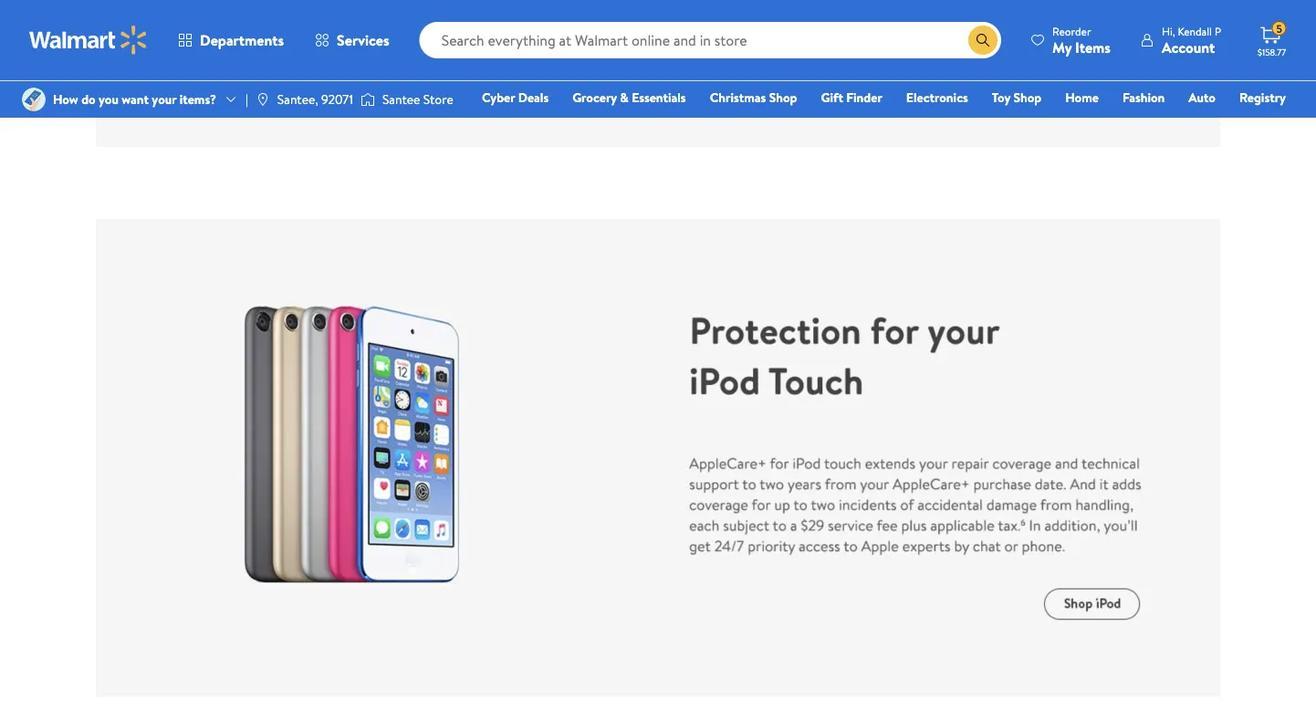 Task type: locate. For each thing, give the bounding box(es) containing it.
cyber
[[482, 89, 515, 106]]

do
[[81, 90, 96, 108]]

items?
[[180, 90, 216, 108]]

$158.77
[[1258, 46, 1286, 58]]

&
[[620, 89, 629, 106]]

0 horizontal spatial  image
[[22, 88, 46, 111]]

shop right the toy
[[1014, 89, 1042, 106]]

grocery & essentials
[[573, 89, 686, 106]]

search icon image
[[976, 33, 990, 47]]

5
[[1276, 21, 1282, 36]]

 image
[[255, 92, 270, 107]]

toy shop
[[992, 89, 1042, 106]]

hi,
[[1162, 23, 1175, 39]]

Search search field
[[420, 22, 1001, 58]]

grocery
[[573, 89, 617, 106]]

departments button
[[162, 18, 299, 62]]

registry link
[[1231, 88, 1294, 107]]

1 horizontal spatial  image
[[360, 90, 375, 109]]

how
[[53, 90, 78, 108]]

cyber deals link
[[474, 88, 557, 107]]

items
[[1075, 37, 1111, 57]]

 image for santee store
[[360, 90, 375, 109]]

services
[[337, 30, 389, 50]]

1 shop from the left
[[769, 89, 797, 106]]

0 horizontal spatial shop
[[769, 89, 797, 106]]

2 shop from the left
[[1014, 89, 1042, 106]]

shop
[[769, 89, 797, 106], [1014, 89, 1042, 106]]

electronics
[[906, 89, 968, 106]]

1 horizontal spatial shop
[[1014, 89, 1042, 106]]

finder
[[846, 89, 883, 106]]

gift finder link
[[813, 88, 891, 107]]

departments
[[200, 30, 284, 50]]

registry one debit
[[1146, 89, 1286, 132]]

toy shop link
[[984, 88, 1050, 107]]

my
[[1053, 37, 1072, 57]]

gift
[[821, 89, 843, 106]]

shop right christmas
[[769, 89, 797, 106]]

santee, 92071
[[277, 90, 353, 108]]

 image
[[22, 88, 46, 111], [360, 90, 375, 109]]

account
[[1162, 37, 1215, 57]]

walmart+
[[1232, 114, 1286, 132]]

fashion
[[1123, 89, 1165, 106]]

reorder my items
[[1053, 23, 1111, 57]]

hi, kendall p account
[[1162, 23, 1221, 57]]

kendall
[[1178, 23, 1212, 39]]

services button
[[299, 18, 405, 62]]

 image left 'how'
[[22, 88, 46, 111]]

home link
[[1057, 88, 1107, 107]]

electronics link
[[898, 88, 976, 107]]

 image right 92071
[[360, 90, 375, 109]]

walmart+ link
[[1223, 113, 1294, 133]]

you
[[99, 90, 119, 108]]

deals
[[518, 89, 549, 106]]

registry
[[1240, 89, 1286, 106]]

how do you want your items?
[[53, 90, 216, 108]]



Task type: describe. For each thing, give the bounding box(es) containing it.
92071
[[321, 90, 353, 108]]

 image for how do you want your items?
[[22, 88, 46, 111]]

debit
[[1177, 114, 1208, 132]]

one
[[1146, 114, 1174, 132]]

your
[[152, 90, 176, 108]]

auto
[[1189, 89, 1216, 106]]

essentials
[[632, 89, 686, 106]]

Walmart Site-Wide search field
[[420, 22, 1001, 58]]

santee store
[[382, 90, 453, 108]]

one debit link
[[1138, 113, 1216, 133]]

santee
[[382, 90, 420, 108]]

p
[[1215, 23, 1221, 39]]

fashion link
[[1114, 88, 1173, 107]]

store
[[423, 90, 453, 108]]

cyber deals
[[482, 89, 549, 106]]

walmart image
[[29, 26, 148, 55]]

gift finder
[[821, 89, 883, 106]]

home
[[1065, 89, 1099, 106]]

|
[[246, 90, 248, 108]]

christmas shop
[[710, 89, 797, 106]]

christmas shop link
[[702, 88, 806, 107]]

want
[[122, 90, 149, 108]]

grocery & essentials link
[[564, 88, 694, 107]]

shop for toy shop
[[1014, 89, 1042, 106]]

santee,
[[277, 90, 318, 108]]

toy
[[992, 89, 1011, 106]]

shop for christmas shop
[[769, 89, 797, 106]]

reorder
[[1053, 23, 1091, 39]]

christmas
[[710, 89, 766, 106]]

auto link
[[1181, 88, 1224, 107]]



Task type: vqa. For each thing, say whether or not it's contained in the screenshot.
How can an existing member switch their membership to a discounted membership?'s can
no



